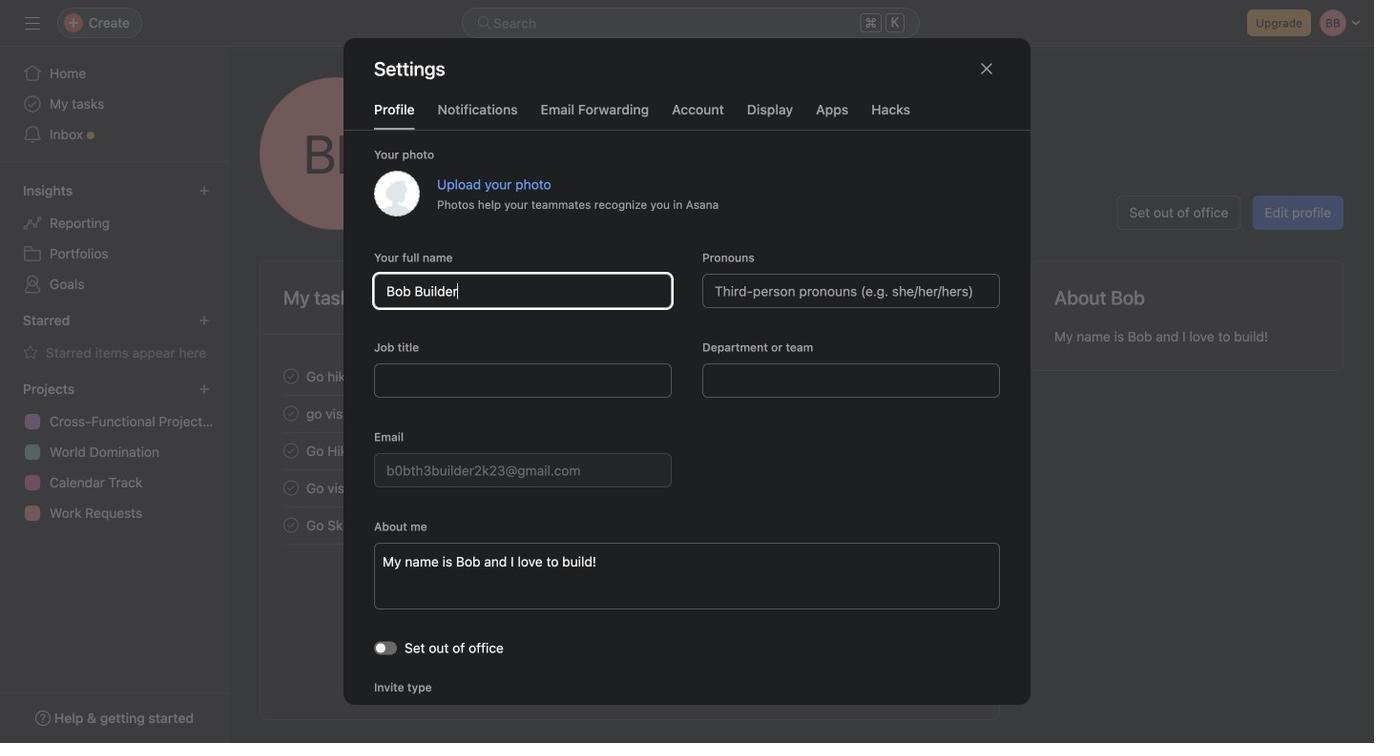 Task type: locate. For each thing, give the bounding box(es) containing it.
insights element
[[0, 174, 229, 304]]

upload new photo image
[[374, 171, 420, 217]]

mark complete image
[[280, 440, 303, 463], [280, 477, 303, 500], [280, 514, 303, 537]]

2 list item from the top
[[261, 395, 1000, 433]]

0 vertical spatial mark complete image
[[280, 365, 303, 388]]

2 vertical spatial mark complete image
[[280, 514, 303, 537]]

3 mark complete image from the top
[[280, 514, 303, 537]]

mark complete image for mark complete checkbox
[[280, 440, 303, 463]]

Mark complete checkbox
[[280, 440, 303, 463]]

1 list item from the top
[[261, 358, 1000, 395]]

dialog
[[344, 38, 1031, 744]]

0 vertical spatial mark complete image
[[280, 440, 303, 463]]

1 vertical spatial mark complete image
[[280, 477, 303, 500]]

mark complete image
[[280, 365, 303, 388], [280, 402, 303, 425]]

Mark complete checkbox
[[280, 365, 303, 388], [280, 402, 303, 425], [280, 477, 303, 500], [280, 514, 303, 537]]

1 vertical spatial mark complete image
[[280, 402, 303, 425]]

None text field
[[374, 274, 672, 308], [374, 454, 672, 488], [374, 274, 672, 308], [374, 454, 672, 488]]

list item
[[261, 358, 1000, 395], [261, 395, 1000, 433]]

I usually work from 9am-5pm PST. Feel free to assign me a task with a due date anytime. Also, I love dogs! text field
[[374, 543, 1001, 610]]

1 mark complete image from the top
[[280, 440, 303, 463]]

1 mark complete checkbox from the top
[[280, 365, 303, 388]]

None text field
[[374, 364, 672, 398], [703, 364, 1001, 398], [374, 364, 672, 398], [703, 364, 1001, 398]]

global element
[[0, 47, 229, 161]]

2 mark complete checkbox from the top
[[280, 402, 303, 425]]

switch
[[374, 642, 397, 655]]

close this dialog image
[[980, 61, 995, 76]]

2 mark complete image from the top
[[280, 477, 303, 500]]



Task type: describe. For each thing, give the bounding box(es) containing it.
4 mark complete checkbox from the top
[[280, 514, 303, 537]]

mark complete image for first mark complete option from the bottom of the page
[[280, 514, 303, 537]]

starred element
[[0, 304, 229, 372]]

3 mark complete checkbox from the top
[[280, 477, 303, 500]]

Third-person pronouns (e.g. she/her/hers) text field
[[703, 274, 1001, 308]]

mark complete image for third mark complete option from the top of the page
[[280, 477, 303, 500]]

settings tab list
[[344, 99, 1031, 131]]

projects element
[[0, 372, 229, 533]]

hide sidebar image
[[25, 15, 40, 31]]

2 mark complete image from the top
[[280, 402, 303, 425]]

1 mark complete image from the top
[[280, 365, 303, 388]]



Task type: vqa. For each thing, say whether or not it's contained in the screenshot.
2nd Mark complete checkbox from the bottom of the page
yes



